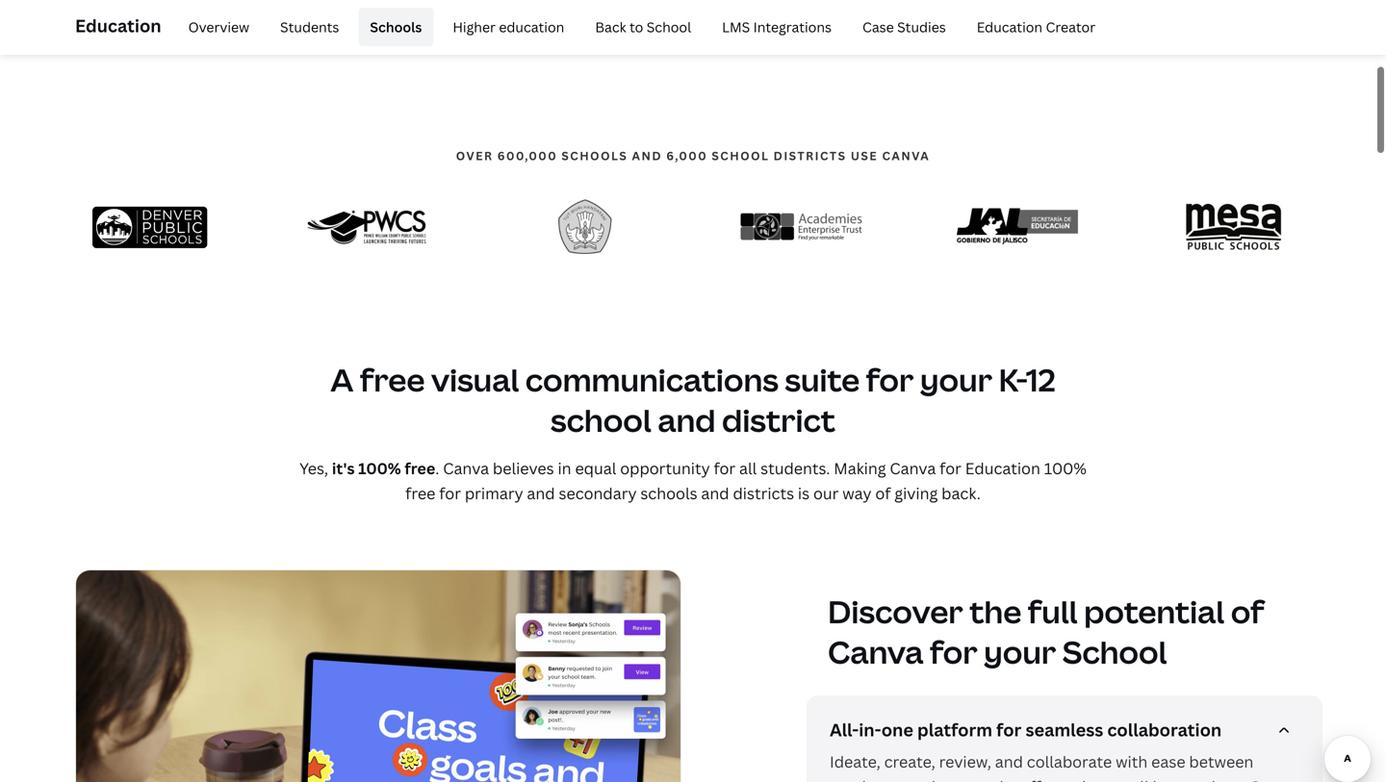 Task type: locate. For each thing, give the bounding box(es) containing it.
0 horizontal spatial of
[[875, 483, 891, 504]]

k-
[[999, 359, 1026, 401]]

collaborate
[[1027, 752, 1112, 773]]

–
[[1119, 777, 1128, 783]]

yes, it's 100% free
[[299, 458, 435, 479]]

place.
[[1202, 777, 1246, 783]]

between
[[1189, 752, 1254, 773]]

canva up giving
[[890, 458, 936, 479]]

and up opportunity
[[658, 400, 716, 441]]

1 vertical spatial your
[[984, 632, 1056, 673]]

1 vertical spatial school
[[1063, 632, 1167, 673]]

0 horizontal spatial all
[[739, 458, 757, 479]]

school
[[647, 18, 691, 36], [1063, 632, 1167, 673]]

discover
[[828, 591, 963, 633]]

schools
[[370, 18, 422, 36]]

1 horizontal spatial 100%
[[1044, 458, 1087, 479]]

and left '6,000'
[[632, 148, 662, 164]]

education
[[75, 14, 161, 38], [977, 18, 1043, 36], [965, 458, 1040, 479]]

and down review,
[[976, 777, 1004, 783]]

free down .
[[405, 483, 435, 504]]

2 vertical spatial free
[[405, 483, 435, 504]]

and
[[632, 148, 662, 164], [658, 400, 716, 441], [527, 483, 555, 504], [701, 483, 729, 504], [995, 752, 1023, 773], [976, 777, 1004, 783]]

100% inside . canva believes in equal opportunity for all students. making canva for education 100% free for primary and secondary schools and districts is our way of giving back.
[[1044, 458, 1087, 479]]

lms integrations
[[722, 18, 832, 36]]

over
[[456, 148, 493, 164]]

higher education
[[453, 18, 564, 36]]

0 horizontal spatial one
[[881, 719, 913, 742]]

one inside ideate, create, review, and collaborate with ease between teachers, students, and staff members – all in one place. ge
[[1170, 777, 1198, 783]]

0 vertical spatial your
[[920, 359, 992, 401]]

0 vertical spatial all
[[739, 458, 757, 479]]

100% right 'it's' on the left of the page
[[358, 458, 401, 479]]

for up 'back.'
[[940, 458, 962, 479]]

of inside . canva believes in equal opportunity for all students. making canva for education 100% free for primary and secondary schools and districts is our way of giving back.
[[875, 483, 891, 504]]

all up districts
[[739, 458, 757, 479]]

free right a at the left of page
[[360, 359, 425, 401]]

case studies
[[862, 18, 946, 36]]

education inside menu bar
[[977, 18, 1043, 36]]

students.
[[761, 458, 830, 479]]

12
[[1026, 359, 1056, 401]]

0 horizontal spatial in
[[558, 458, 571, 479]]

case studies link
[[851, 8, 958, 46]]

canva up in-
[[828, 632, 924, 673]]

free right 'it's' on the left of the page
[[405, 458, 435, 479]]

for up districts
[[714, 458, 736, 479]]

of
[[875, 483, 891, 504], [1231, 591, 1264, 633]]

1 100% from the left
[[358, 458, 401, 479]]

0 vertical spatial of
[[875, 483, 891, 504]]

1 vertical spatial in
[[1153, 777, 1166, 783]]

1 vertical spatial of
[[1231, 591, 1264, 633]]

primary
[[465, 483, 523, 504]]

tutwurihandyani image
[[545, 183, 625, 272]]

canva
[[882, 148, 930, 164], [443, 458, 489, 479], [890, 458, 936, 479], [828, 632, 924, 673]]

100%
[[358, 458, 401, 479], [1044, 458, 1087, 479]]

in left equal
[[558, 458, 571, 479]]

free
[[360, 359, 425, 401], [405, 458, 435, 479], [405, 483, 435, 504]]

your inside discover the full potential of canva for your school
[[984, 632, 1056, 673]]

schools
[[562, 148, 628, 164], [640, 483, 697, 504]]

2 100% from the left
[[1044, 458, 1087, 479]]

case
[[862, 18, 894, 36]]

one
[[881, 719, 913, 742], [1170, 777, 1198, 783]]

of right potential
[[1231, 591, 1264, 633]]

for
[[866, 359, 914, 401], [714, 458, 736, 479], [940, 458, 962, 479], [439, 483, 461, 504], [930, 632, 978, 673], [996, 719, 1022, 742]]

. canva believes in equal opportunity for all students. making canva for education 100% free for primary and secondary schools and districts is our way of giving back.
[[405, 458, 1087, 504]]

your left k-
[[920, 359, 992, 401]]

1 vertical spatial one
[[1170, 777, 1198, 783]]

members
[[1045, 777, 1115, 783]]

with
[[1116, 752, 1148, 773]]

one inside all-in-one platform for seamless collaboration dropdown button
[[881, 719, 913, 742]]

ideate, create, review, and collaborate with ease between teachers, students, and staff members – all in one place. ge
[[830, 752, 1276, 783]]

1 horizontal spatial one
[[1170, 777, 1198, 783]]

the
[[970, 591, 1022, 633]]

back to school link
[[584, 8, 703, 46]]

all-in-one platform for seamless collaboration
[[830, 719, 1222, 742]]

1 horizontal spatial in
[[1153, 777, 1166, 783]]

your up all-in-one platform for seamless collaboration at the right bottom of page
[[984, 632, 1056, 673]]

schools right 600,000
[[562, 148, 628, 164]]

a free visual communications suite for your k-12 school and district
[[330, 359, 1056, 441]]

0 vertical spatial in
[[558, 458, 571, 479]]

communications
[[525, 359, 779, 401]]

your inside a free visual communications suite for your k-12 school and district
[[920, 359, 992, 401]]

0 vertical spatial one
[[881, 719, 913, 742]]

0 horizontal spatial schools
[[562, 148, 628, 164]]

school up the collaboration
[[1063, 632, 1167, 673]]

100% down 12
[[1044, 458, 1087, 479]]

school staff collaborating using canva's whiteboard feature to complete tasks. image
[[739, 0, 1311, 21]]

students link
[[269, 8, 351, 46]]

one down ease
[[1170, 777, 1198, 783]]

districts
[[774, 148, 847, 164]]

one up create,
[[881, 719, 913, 742]]

0 horizontal spatial school
[[647, 18, 691, 36]]

1 vertical spatial all
[[1131, 777, 1149, 783]]

potential
[[1084, 591, 1225, 633]]

studies
[[897, 18, 946, 36]]

your
[[920, 359, 992, 401], [984, 632, 1056, 673]]

way
[[843, 483, 872, 504]]

school
[[712, 148, 769, 164]]

overview
[[188, 18, 249, 36]]

in
[[558, 458, 571, 479], [1153, 777, 1166, 783]]

staff
[[1007, 777, 1041, 783]]

all right –
[[1131, 777, 1149, 783]]

for right the suite
[[866, 359, 914, 401]]

0 vertical spatial free
[[360, 359, 425, 401]]

1 horizontal spatial school
[[1063, 632, 1167, 673]]

a
[[330, 359, 354, 401]]

all
[[739, 458, 757, 479], [1131, 777, 1149, 783]]

denverpublicschool image
[[91, 194, 213, 261]]

mesa schools image
[[1173, 186, 1295, 268]]

giving
[[895, 483, 938, 504]]

for up platform
[[930, 632, 978, 673]]

all inside ideate, create, review, and collaborate with ease between teachers, students, and staff members – all in one place. ge
[[1131, 777, 1149, 783]]

for up staff
[[996, 719, 1022, 742]]

canva right use
[[882, 148, 930, 164]]

discover the full potential of canva for your school
[[828, 591, 1264, 673]]

education creator link
[[965, 8, 1107, 46]]

of right "way"
[[875, 483, 891, 504]]

0 horizontal spatial 100%
[[358, 458, 401, 479]]

for inside discover the full potential of canva for your school
[[930, 632, 978, 673]]

believes
[[493, 458, 554, 479]]

in inside . canva believes in equal opportunity for all students. making canva for education 100% free for primary and secondary schools and districts is our way of giving back.
[[558, 458, 571, 479]]

schools down opportunity
[[640, 483, 697, 504]]

in down ease
[[1153, 777, 1166, 783]]

1 horizontal spatial of
[[1231, 591, 1264, 633]]

is
[[798, 483, 810, 504]]

our
[[813, 483, 839, 504]]

teachers,
[[830, 777, 899, 783]]

1 horizontal spatial schools
[[640, 483, 697, 504]]

and inside a free visual communications suite for your k-12 school and district
[[658, 400, 716, 441]]

menu bar
[[169, 8, 1107, 46]]

1 horizontal spatial all
[[1131, 777, 1149, 783]]

school right to
[[647, 18, 691, 36]]

1 vertical spatial schools
[[640, 483, 697, 504]]

education inside . canva believes in equal opportunity for all students. making canva for education 100% free for primary and secondary schools and districts is our way of giving back.
[[965, 458, 1040, 479]]



Task type: vqa. For each thing, say whether or not it's contained in the screenshot.
"SHARED" related to the "shared with you" link at the top left
no



Task type: describe. For each thing, give the bounding box(es) containing it.
for down .
[[439, 483, 461, 504]]

schools inside . canva believes in equal opportunity for all students. making canva for education 100% free for primary and secondary schools and districts is our way of giving back.
[[640, 483, 697, 504]]

making
[[834, 458, 886, 479]]

education for education
[[75, 14, 161, 38]]

lms integrations link
[[711, 8, 843, 46]]

all-in-one platform for seamless collaboration button
[[830, 719, 1307, 750]]

of inside discover the full potential of canva for your school
[[1231, 591, 1264, 633]]

for inside a free visual communications suite for your k-12 school and district
[[866, 359, 914, 401]]

education
[[499, 18, 564, 36]]

over 600,000 schools and 6,000 school districts use canva
[[456, 148, 930, 164]]

600,000
[[497, 148, 557, 164]]

full
[[1028, 591, 1078, 633]]

higher education link
[[441, 8, 576, 46]]

district
[[722, 400, 835, 441]]

1 vertical spatial free
[[405, 458, 435, 479]]

school
[[551, 400, 651, 441]]

all-
[[830, 719, 859, 742]]

0 vertical spatial school
[[647, 18, 691, 36]]

to
[[630, 18, 643, 36]]

it's
[[332, 458, 355, 479]]

school inside discover the full potential of canva for your school
[[1063, 632, 1167, 673]]

overview link
[[177, 8, 261, 46]]

education for education creator
[[977, 18, 1043, 36]]

in inside ideate, create, review, and collaborate with ease between teachers, students, and staff members – all in one place. ge
[[1153, 777, 1166, 783]]

suite
[[785, 359, 860, 401]]

and up staff
[[995, 752, 1023, 773]]

academiesenterprisetrust image
[[741, 205, 862, 249]]

lms
[[722, 18, 750, 36]]

students,
[[902, 777, 972, 783]]

free inside a free visual communications suite for your k-12 school and district
[[360, 359, 425, 401]]

higher
[[453, 18, 496, 36]]

canva inside discover the full potential of canva for your school
[[828, 632, 924, 673]]

0 vertical spatial schools
[[562, 148, 628, 164]]

and down believes
[[527, 483, 555, 504]]

for inside dropdown button
[[996, 719, 1022, 742]]

6,000
[[666, 148, 708, 164]]

menu bar containing overview
[[169, 8, 1107, 46]]

canva right .
[[443, 458, 489, 479]]

integrations
[[753, 18, 832, 36]]

seamless
[[1026, 719, 1103, 742]]

back to school
[[595, 18, 691, 36]]

students
[[280, 18, 339, 36]]

platform
[[917, 719, 992, 742]]

schools link
[[358, 8, 433, 46]]

back
[[595, 18, 626, 36]]

free inside . canva believes in equal opportunity for all students. making canva for education 100% free for primary and secondary schools and districts is our way of giving back.
[[405, 483, 435, 504]]

pwcs image
[[308, 199, 429, 255]]

collaboration
[[1107, 719, 1222, 742]]

yes,
[[299, 458, 328, 479]]

review,
[[939, 752, 991, 773]]

secondary
[[559, 483, 637, 504]]

opportunity
[[620, 458, 710, 479]]

visual
[[431, 359, 519, 401]]

districts
[[733, 483, 794, 504]]

creator
[[1046, 18, 1096, 36]]

ease
[[1151, 752, 1185, 773]]

and left districts
[[701, 483, 729, 504]]

education creator
[[977, 18, 1096, 36]]

all inside . canva believes in equal opportunity for all students. making canva for education 100% free for primary and secondary schools and districts is our way of giving back.
[[739, 458, 757, 479]]

in-
[[859, 719, 881, 742]]

.
[[435, 458, 439, 479]]

ideate,
[[830, 752, 881, 773]]

use
[[851, 148, 878, 164]]

gobiernodejalisco image
[[957, 199, 1078, 255]]

back.
[[942, 483, 981, 504]]

create,
[[884, 752, 935, 773]]

equal
[[575, 458, 616, 479]]



